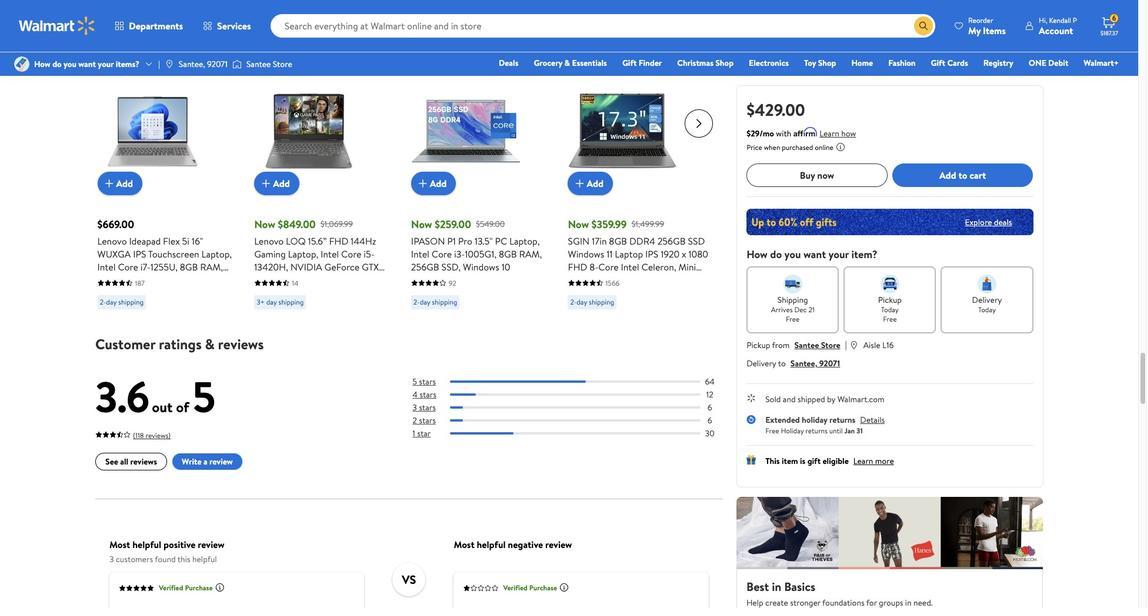 Task type: vqa. For each thing, say whether or not it's contained in the screenshot.
Progress Bar corresponding to 2 stars
yes



Task type: describe. For each thing, give the bounding box(es) containing it.
most for most helpful positive review 3 customers found this helpful
[[109, 538, 130, 551]]

1 vertical spatial reviews
[[130, 456, 157, 468]]

$429.00
[[747, 98, 805, 121]]

explore
[[965, 216, 992, 228]]

you for how do you want your items?
[[64, 58, 76, 70]]

your for item?
[[829, 247, 849, 262]]

shipping
[[778, 294, 808, 306]]

star
[[417, 428, 431, 440]]

jan
[[845, 426, 855, 436]]

1566
[[606, 278, 620, 288]]

store inside pickup from santee store |
[[821, 339, 840, 351]]

this
[[177, 553, 190, 565]]

kendall
[[1049, 15, 1071, 25]]

1255u,
[[150, 261, 178, 274]]

2- for lenovo
[[100, 297, 106, 307]]

verified purchase for verified purchase information image
[[159, 583, 213, 593]]

add to cart image for now $359.99
[[573, 176, 587, 191]]

intent image for delivery image
[[978, 275, 997, 294]]

sold
[[766, 394, 781, 405]]

lenovo inside $669.00 lenovo ideapad flex 5i 16" wuxga ips touchscreen laptop, intel core i7-1255u, 8gb ram, 512gb ssd, windows 11 home, cloud grey, 82r80022us
[[97, 235, 127, 248]]

2-day shipping for $359.99
[[570, 297, 614, 307]]

product group containing now $849.00
[[254, 53, 395, 314]]

write a review
[[182, 456, 233, 468]]

64
[[705, 376, 714, 388]]

Walmart Site-Wide search field
[[270, 14, 936, 38]]

want for items?
[[78, 58, 96, 70]]

1 horizontal spatial helpful
[[192, 553, 217, 565]]

92
[[449, 278, 456, 288]]

seller
[[274, 59, 291, 69]]

3.6
[[95, 367, 149, 426]]

celeron,
[[642, 261, 676, 274]]

aisle l16
[[864, 339, 894, 351]]

toy
[[804, 57, 816, 69]]

when
[[764, 142, 780, 152]]

christmas shop
[[677, 57, 734, 69]]

144hz
[[351, 235, 376, 248]]

delivery for today
[[972, 294, 1002, 306]]

buy now button
[[747, 164, 888, 187]]

14
[[292, 278, 299, 288]]

13.5"
[[475, 235, 493, 248]]

helpful for negative
[[477, 538, 505, 551]]

shipping for lenovo
[[118, 297, 144, 307]]

a
[[203, 456, 207, 468]]

8gb inside now $259.00 $549.00 ipason p1 pro 13.5" pc laptop, intel core i3-1005g1, 8gb ram, 256gb ssd, windows 10
[[499, 248, 517, 261]]

until
[[829, 426, 843, 436]]

shop for toy shop
[[818, 57, 836, 69]]

intel inside the now $359.99 $1,499.99 sgin 17in 8gb ddr4 256gb ssd windows 11 laptop ips 1920 x 1080 fhd 8-core intel celeron, mini hdmi
[[621, 261, 639, 274]]

6 for 2 stars
[[707, 415, 712, 427]]

4 stars
[[412, 389, 436, 401]]

most for most helpful negative review
[[454, 538, 474, 551]]

now $359.99 $1,499.99 sgin 17in 8gb ddr4 256gb ssd windows 11 laptop ips 1920 x 1080 fhd 8-core intel celeron, mini hdmi
[[568, 217, 708, 286]]

6 $187.37
[[1101, 13, 1118, 37]]

ram, inside now $259.00 $549.00 ipason p1 pro 13.5" pc laptop, intel core i3-1005g1, 8gb ram, 256gb ssd, windows 10
[[519, 248, 542, 261]]

walmart+
[[1084, 57, 1119, 69]]

add to cart image for now $849.00
[[259, 176, 273, 191]]

santee, 92071
[[179, 58, 228, 70]]

3 inside most helpful positive review 3 customers found this helpful
[[109, 553, 114, 565]]

day for lenovo
[[106, 297, 117, 307]]

(118 reviews) link
[[95, 428, 170, 441]]

departments button
[[105, 12, 193, 40]]

loq
[[286, 235, 306, 248]]

more
[[875, 455, 894, 467]]

add left "cart"
[[940, 169, 956, 182]]

review for most helpful positive review 3 customers found this helpful
[[198, 538, 224, 551]]

core inside the now $359.99 $1,499.99 sgin 17in 8gb ddr4 256gb ssd windows 11 laptop ips 1920 x 1080 fhd 8-core intel celeron, mini hdmi
[[599, 261, 619, 274]]

reviews)
[[145, 431, 170, 441]]

ssd, inside now $259.00 $549.00 ipason p1 pro 13.5" pc laptop, intel core i3-1005g1, 8gb ram, 256gb ssd, windows 10
[[442, 261, 461, 274]]

ssd, inside $669.00 lenovo ideapad flex 5i 16" wuxga ips touchscreen laptop, intel core i7-1255u, 8gb ram, 512gb ssd, windows 11 home, cloud grey, 82r80022us
[[126, 274, 145, 286]]

explore deals
[[965, 216, 1012, 228]]

out
[[152, 397, 172, 417]]

now $849.00 $1,069.99 lenovo loq 15.6" fhd 144hz gaming laptop, intel core i5- 13420h, nvidia geforce gtx 3050 6gb, 16gb ram, 512gb ssd, storm grey, windows 11, 82xv0094us
[[254, 217, 379, 312]]

pickup for pickup from santee store |
[[747, 339, 770, 351]]

 image for santee store
[[232, 58, 242, 70]]

6 for 3 stars
[[707, 402, 712, 414]]

free for 21
[[786, 314, 800, 324]]

vs
[[402, 572, 416, 588]]

walmart image
[[19, 16, 95, 35]]

add to cart button
[[892, 164, 1033, 187]]

learn more button
[[854, 455, 894, 467]]

laptop, for now
[[288, 248, 318, 261]]

affirm image
[[794, 127, 817, 137]]

product group containing now $259.00
[[411, 53, 552, 314]]

write
[[182, 456, 201, 468]]

$1,499.99
[[632, 218, 664, 230]]

ipason p1 pro 13.5" pc laptop, intel core i3-1005g1, 8gb ram, 256gb ssd, windows 10 image
[[411, 76, 521, 186]]

all
[[120, 456, 128, 468]]

services
[[217, 19, 251, 32]]

one
[[1029, 57, 1047, 69]]

pc
[[495, 235, 507, 248]]

online
[[815, 142, 834, 152]]

 image for how do you want your items?
[[14, 56, 29, 72]]

now for now $259.00
[[411, 217, 432, 232]]

how for how do you want your items?
[[34, 58, 50, 70]]

best
[[259, 59, 273, 69]]

core inside now $849.00 $1,069.99 lenovo loq 15.6" fhd 144hz gaming laptop, intel core i5- 13420h, nvidia geforce gtx 3050 6gb, 16gb ram, 512gb ssd, storm grey, windows 11, 82xv0094us
[[341, 248, 362, 261]]

toy shop
[[804, 57, 836, 69]]

today for pickup
[[881, 305, 899, 315]]

17in
[[592, 235, 607, 248]]

add button for $359.99
[[568, 172, 613, 195]]

2- for $359.99
[[570, 297, 577, 307]]

verified purchase information image
[[559, 583, 569, 593]]

dec
[[795, 305, 807, 315]]

next slide for products you may also like list image
[[685, 109, 713, 138]]

by
[[827, 394, 836, 405]]

see all reviews link
[[95, 453, 167, 471]]

3.6 out of 5
[[95, 367, 215, 426]]

1 vertical spatial &
[[205, 334, 214, 354]]

3 stars
[[412, 402, 436, 414]]

intent image for pickup image
[[881, 275, 900, 294]]

fashion link
[[883, 56, 921, 69]]

p
[[1073, 15, 1077, 25]]

15.6"
[[308, 235, 327, 248]]

free for details
[[766, 426, 779, 436]]

1 horizontal spatial returns
[[830, 414, 856, 426]]

stars for 3 stars
[[419, 402, 436, 414]]

0 vertical spatial santee
[[246, 58, 271, 70]]

verified purchase information image
[[215, 583, 224, 593]]

16"
[[192, 235, 203, 248]]

like
[[211, 29, 229, 45]]

progress bar for 5 stars
[[450, 381, 700, 383]]

to for add
[[959, 169, 968, 182]]

core inside now $259.00 $549.00 ipason p1 pro 13.5" pc laptop, intel core i3-1005g1, 8gb ram, 256gb ssd, windows 10
[[432, 248, 452, 261]]

fhd inside now $849.00 $1,069.99 lenovo loq 15.6" fhd 144hz gaming laptop, intel core i5- 13420h, nvidia geforce gtx 3050 6gb, 16gb ram, 512gb ssd, storm grey, windows 11, 82xv0094us
[[329, 235, 348, 248]]

1 horizontal spatial |
[[845, 338, 847, 351]]

ssd, inside now $849.00 $1,069.99 lenovo loq 15.6" fhd 144hz gaming laptop, intel core i5- 13420h, nvidia geforce gtx 3050 6gb, 16gb ram, 512gb ssd, storm grey, windows 11, 82xv0094us
[[254, 286, 273, 299]]

1 horizontal spatial 3
[[412, 402, 417, 414]]

187
[[135, 278, 145, 288]]

gift finder
[[622, 57, 662, 69]]

pickup from santee store |
[[747, 338, 847, 351]]

0 vertical spatial santee,
[[179, 58, 205, 70]]

nvidia
[[290, 261, 322, 274]]

gift cards
[[931, 57, 968, 69]]

2-day shipping for $259.00
[[414, 297, 457, 307]]

home
[[852, 57, 873, 69]]

pro
[[458, 235, 472, 248]]

registry link
[[978, 56, 1019, 69]]

product group containing $669.00
[[97, 53, 238, 314]]

8gb inside the now $359.99 $1,499.99 sgin 17in 8gb ddr4 256gb ssd windows 11 laptop ips 1920 x 1080 fhd 8-core intel celeron, mini hdmi
[[609, 235, 627, 248]]

0 horizontal spatial returns
[[806, 426, 828, 436]]

day for $259.00
[[420, 297, 430, 307]]

now for now $359.99
[[568, 217, 589, 232]]

shop for christmas shop
[[716, 57, 734, 69]]

santee inside pickup from santee store |
[[795, 339, 819, 351]]

purchased
[[782, 142, 813, 152]]

6 inside 6 $187.37
[[1112, 13, 1116, 23]]

found
[[155, 553, 175, 565]]

add for now $359.99
[[587, 177, 604, 190]]

santee, 92071 button
[[791, 358, 840, 369]]

$549.00
[[476, 218, 505, 230]]

8gb inside $669.00 lenovo ideapad flex 5i 16" wuxga ips touchscreen laptop, intel core i7-1255u, 8gb ram, 512gb ssd, windows 11 home, cloud grey, 82r80022us
[[180, 261, 198, 274]]

add button for lenovo
[[97, 172, 142, 195]]

intel inside now $259.00 $549.00 ipason p1 pro 13.5" pc laptop, intel core i3-1005g1, 8gb ram, 256gb ssd, windows 10
[[411, 248, 429, 261]]

0 vertical spatial you
[[144, 29, 162, 45]]

essentials
[[572, 57, 607, 69]]

how do you want your item?
[[747, 247, 878, 262]]

progress bar for 2 stars
[[450, 420, 700, 422]]

review inside "write a review" link
[[209, 456, 233, 468]]

windows inside the now $359.99 $1,499.99 sgin 17in 8gb ddr4 256gb ssd windows 11 laptop ips 1920 x 1080 fhd 8-core intel celeron, mini hdmi
[[568, 248, 604, 261]]

one debit link
[[1024, 56, 1074, 69]]

to for delivery
[[778, 358, 786, 369]]

0 vertical spatial 92071
[[207, 58, 228, 70]]

price
[[747, 142, 762, 152]]

256gb inside the now $359.99 $1,499.99 sgin 17in 8gb ddr4 256gb ssd windows 11 laptop ips 1920 x 1080 fhd 8-core intel celeron, mini hdmi
[[658, 235, 686, 248]]

Search search field
[[270, 14, 936, 38]]

laptop
[[615, 248, 643, 261]]

product group containing now $359.99
[[568, 53, 708, 314]]

(118
[[133, 431, 144, 441]]

add for now $849.00
[[273, 177, 290, 190]]

1 horizontal spatial 92071
[[819, 358, 840, 369]]

now
[[817, 169, 834, 182]]

windows inside $669.00 lenovo ideapad flex 5i 16" wuxga ips touchscreen laptop, intel core i7-1255u, 8gb ram, 512gb ssd, windows 11 home, cloud grey, 82r80022us
[[147, 274, 183, 286]]

0 vertical spatial store
[[273, 58, 292, 70]]

2 stars
[[412, 415, 436, 427]]

helpful for positive
[[132, 538, 161, 551]]

4
[[412, 389, 417, 401]]

from
[[772, 339, 790, 351]]

registry
[[984, 57, 1014, 69]]

i7-
[[140, 261, 150, 274]]

reorder my items
[[968, 15, 1006, 37]]



Task type: locate. For each thing, give the bounding box(es) containing it.
gift for gift cards
[[931, 57, 946, 69]]

ram, inside now $849.00 $1,069.99 lenovo loq 15.6" fhd 144hz gaming laptop, intel core i5- 13420h, nvidia geforce gtx 3050 6gb, 16gb ram, 512gb ssd, storm grey, windows 11, 82xv0094us
[[324, 274, 347, 286]]

2 verified purchase from the left
[[503, 583, 557, 593]]

1 product group from the left
[[97, 53, 238, 314]]

do down walmart image
[[52, 58, 62, 70]]

0 horizontal spatial 2-
[[100, 297, 106, 307]]

1 vertical spatial to
[[778, 358, 786, 369]]

add button up $849.00
[[254, 172, 299, 195]]

2 vertical spatial 6
[[707, 415, 712, 427]]

departments
[[129, 19, 183, 32]]

512gb
[[97, 274, 123, 286], [349, 274, 375, 286]]

2-day shipping down the 187
[[100, 297, 144, 307]]

2 most from the left
[[454, 538, 474, 551]]

to inside button
[[959, 169, 968, 182]]

intel
[[321, 248, 339, 261], [411, 248, 429, 261], [97, 261, 116, 274], [621, 261, 639, 274]]

0 vertical spatial 11
[[607, 248, 613, 261]]

1 horizontal spatial 2-day shipping
[[414, 297, 457, 307]]

buy now
[[800, 169, 834, 182]]

gifting made easy image
[[747, 455, 756, 465]]

2- right the 11,
[[414, 297, 420, 307]]

& right ratings
[[205, 334, 214, 354]]

5 progress bar from the top
[[450, 433, 700, 435]]

0 horizontal spatial 11
[[186, 274, 192, 286]]

free left holiday
[[766, 426, 779, 436]]

shipping for $849.00
[[279, 297, 304, 307]]

search icon image
[[919, 21, 928, 31]]

3 progress bar from the top
[[450, 407, 700, 409]]

1 horizontal spatial shop
[[818, 57, 836, 69]]

0 vertical spatial how
[[34, 58, 50, 70]]

lenovo loq 15.6" fhd 144hz gaming laptop, intel core i5-13420h, nvidia geforce gtx 3050 6gb, 16gb ram, 512gb ssd, storm grey, windows 11, 82xv0094us image
[[254, 76, 364, 186]]

santee up santee, 92071 button
[[795, 339, 819, 351]]

0 horizontal spatial 256gb
[[411, 261, 439, 274]]

11 left laptop
[[607, 248, 613, 261]]

core up '1566'
[[599, 261, 619, 274]]

deals
[[499, 57, 519, 69]]

0 horizontal spatial add to cart image
[[259, 176, 273, 191]]

0 horizontal spatial do
[[52, 58, 62, 70]]

most
[[109, 538, 130, 551], [454, 538, 474, 551]]

4 add button from the left
[[568, 172, 613, 195]]

free inside extended holiday returns details free holiday returns until jan 31
[[766, 426, 779, 436]]

2 purchase from the left
[[529, 583, 557, 593]]

11 inside $669.00 lenovo ideapad flex 5i 16" wuxga ips touchscreen laptop, intel core i7-1255u, 8gb ram, 512gb ssd, windows 11 home, cloud grey, 82r80022us
[[186, 274, 192, 286]]

0 horizontal spatial 92071
[[207, 58, 228, 70]]

pickup inside pickup from santee store |
[[747, 339, 770, 351]]

2 shop from the left
[[818, 57, 836, 69]]

2 today from the left
[[978, 305, 996, 315]]

3 product group from the left
[[411, 53, 552, 314]]

2-day shipping for lenovo
[[100, 297, 144, 307]]

2 lenovo from the left
[[254, 235, 284, 248]]

learn up 'online'
[[820, 128, 840, 139]]

0 vertical spatial delivery
[[972, 294, 1002, 306]]

0 vertical spatial reviews
[[218, 334, 264, 354]]

2 day from the left
[[266, 297, 277, 307]]

p1
[[447, 235, 456, 248]]

fhd inside the now $359.99 $1,499.99 sgin 17in 8gb ddr4 256gb ssd windows 11 laptop ips 1920 x 1080 fhd 8-core intel celeron, mini hdmi
[[568, 261, 587, 274]]

5 up 4
[[412, 376, 417, 388]]

8gb right the 1005g1,
[[499, 248, 517, 261]]

ips inside the now $359.99 $1,499.99 sgin 17in 8gb ddr4 256gb ssd windows 11 laptop ips 1920 x 1080 fhd 8-core intel celeron, mini hdmi
[[645, 248, 659, 261]]

reviews down "3+"
[[218, 334, 264, 354]]

2 add button from the left
[[254, 172, 299, 195]]

1 horizontal spatial ssd,
[[254, 286, 273, 299]]

0 vertical spatial want
[[78, 58, 96, 70]]

gift for gift finder
[[622, 57, 637, 69]]

1 horizontal spatial learn
[[854, 455, 873, 467]]

2- for $259.00
[[414, 297, 420, 307]]

grey,
[[124, 286, 146, 299], [303, 286, 325, 299]]

2 ips from the left
[[645, 248, 659, 261]]

1 horizontal spatial your
[[829, 247, 849, 262]]

learn inside button
[[820, 128, 840, 139]]

92071 down 'santee store' button
[[819, 358, 840, 369]]

home,
[[194, 274, 221, 286]]

1 today from the left
[[881, 305, 899, 315]]

add to cart image
[[259, 176, 273, 191], [416, 176, 430, 191], [573, 176, 587, 191]]

windows
[[568, 248, 604, 261], [463, 261, 499, 274], [147, 274, 183, 286], [327, 286, 364, 299]]

now inside now $259.00 $549.00 ipason p1 pro 13.5" pc laptop, intel core i3-1005g1, 8gb ram, 256gb ssd, windows 10
[[411, 217, 432, 232]]

5i
[[182, 235, 189, 248]]

now up ipason
[[411, 217, 432, 232]]

1 horizontal spatial laptop,
[[288, 248, 318, 261]]

verified purchase down this
[[159, 583, 213, 593]]

grey, right cloud
[[124, 286, 146, 299]]

3 2-day shipping from the left
[[570, 297, 614, 307]]

sgin 17in 8gb ddr4 256gb ssd windows 11 laptop ips 1920 x 1080 fhd 8-core intel celeron, mini hdmi image
[[568, 76, 677, 186]]

3 2- from the left
[[570, 297, 577, 307]]

1 day from the left
[[106, 297, 117, 307]]

see
[[105, 456, 118, 468]]

2 horizontal spatial 2-day shipping
[[570, 297, 614, 307]]

2 2-day shipping from the left
[[414, 297, 457, 307]]

1 horizontal spatial gift
[[931, 57, 946, 69]]

purchase left verified purchase information icon
[[529, 583, 557, 593]]

4 day from the left
[[577, 297, 587, 307]]

0 horizontal spatial to
[[778, 358, 786, 369]]

3 now from the left
[[568, 217, 589, 232]]

1 horizontal spatial reviews
[[218, 334, 264, 354]]

reorder
[[968, 15, 993, 25]]

1 horizontal spatial 512gb
[[349, 274, 375, 286]]

1 vertical spatial learn
[[854, 455, 873, 467]]

1 vertical spatial 6
[[707, 402, 712, 414]]

ram,
[[519, 248, 542, 261], [200, 261, 223, 274], [324, 274, 347, 286]]

1 horizontal spatial 5
[[412, 376, 417, 388]]

now $259.00 $549.00 ipason p1 pro 13.5" pc laptop, intel core i3-1005g1, 8gb ram, 256gb ssd, windows 10
[[411, 217, 542, 274]]

verified purchase for verified purchase information icon
[[503, 583, 557, 593]]

11 inside the now $359.99 $1,499.99 sgin 17in 8gb ddr4 256gb ssd windows 11 laptop ips 1920 x 1080 fhd 8-core intel celeron, mini hdmi
[[607, 248, 613, 261]]

1 verified purchase from the left
[[159, 583, 213, 593]]

0 horizontal spatial fhd
[[329, 235, 348, 248]]

3 shipping from the left
[[432, 297, 457, 307]]

256gb down ipason
[[411, 261, 439, 274]]

intel inside now $849.00 $1,069.99 lenovo loq 15.6" fhd 144hz gaming laptop, intel core i5- 13420h, nvidia geforce gtx 3050 6gb, 16gb ram, 512gb ssd, storm grey, windows 11, 82xv0094us
[[321, 248, 339, 261]]

0 horizontal spatial |
[[158, 58, 160, 70]]

purchase for verified purchase information image
[[185, 583, 213, 593]]

512gb down wuxga on the top of page
[[97, 274, 123, 286]]

1 add to cart image from the left
[[259, 176, 273, 191]]

1 add button from the left
[[97, 172, 142, 195]]

want for item?
[[804, 247, 826, 262]]

your left item?
[[829, 247, 849, 262]]

electronics link
[[744, 56, 794, 69]]

now inside the now $359.99 $1,499.99 sgin 17in 8gb ddr4 256gb ssd windows 11 laptop ips 1920 x 1080 fhd 8-core intel celeron, mini hdmi
[[568, 217, 589, 232]]

2 horizontal spatial 2-
[[570, 297, 577, 307]]

ips left 1920 in the right of the page
[[645, 248, 659, 261]]

how for how do you want your item?
[[747, 247, 768, 262]]

helpful left negative
[[477, 538, 505, 551]]

ssd, up "92"
[[442, 261, 461, 274]]

do for how do you want your items?
[[52, 58, 62, 70]]

laptop,
[[510, 235, 540, 248], [202, 248, 232, 261], [288, 248, 318, 261]]

lenovo ideapad flex 5i 16" wuxga ips touchscreen laptop, intel core i7-1255u, 8gb ram, 512gb ssd, windows 11 home, cloud grey, 82r80022us image
[[97, 76, 207, 186]]

add to cart
[[940, 169, 986, 182]]

shipping down 14
[[279, 297, 304, 307]]

1 vertical spatial |
[[845, 338, 847, 351]]

pickup for pickup today free
[[878, 294, 902, 306]]

gift
[[622, 57, 637, 69], [931, 57, 946, 69]]

laptop, up the home,
[[202, 248, 232, 261]]

add button up $359.99
[[568, 172, 613, 195]]

0 vertical spatial &
[[565, 57, 570, 69]]

2 horizontal spatial you
[[785, 247, 801, 262]]

1 horizontal spatial grey,
[[303, 286, 325, 299]]

verified down found at the bottom left of page
[[159, 583, 183, 593]]

1 most from the left
[[109, 538, 130, 551]]

256gb left ssd
[[658, 235, 686, 248]]

|
[[158, 58, 160, 70], [845, 338, 847, 351]]

0 horizontal spatial delivery
[[747, 358, 776, 369]]

products
[[95, 29, 141, 45]]

most inside most helpful positive review 3 customers found this helpful
[[109, 538, 130, 551]]

1 horizontal spatial delivery
[[972, 294, 1002, 306]]

0 horizontal spatial 5
[[192, 367, 215, 426]]

4 shipping from the left
[[589, 297, 614, 307]]

free inside the pickup today free
[[883, 314, 897, 324]]

2 gift from the left
[[931, 57, 946, 69]]

stars for 5 stars
[[419, 376, 436, 388]]

92071 down 'like'
[[207, 58, 228, 70]]

now up sgin at the top
[[568, 217, 589, 232]]

shipped
[[798, 394, 825, 405]]

to left "cart"
[[959, 169, 968, 182]]

wuxga
[[97, 248, 131, 261]]

purchase for verified purchase information icon
[[529, 583, 557, 593]]

you
[[144, 29, 162, 45], [64, 58, 76, 70], [785, 247, 801, 262]]

customer
[[95, 334, 155, 354]]

how
[[841, 128, 856, 139]]

this
[[766, 455, 780, 467]]

day for $359.99
[[577, 297, 587, 307]]

512gb down i5-
[[349, 274, 375, 286]]

$1,069.99
[[320, 218, 353, 230]]

windows left 10
[[463, 261, 499, 274]]

1 horizontal spatial ips
[[645, 248, 659, 261]]

progress bar
[[450, 381, 700, 383], [450, 394, 700, 396], [450, 407, 700, 409], [450, 420, 700, 422], [450, 433, 700, 435]]

1 2-day shipping from the left
[[100, 297, 144, 307]]

1 horizontal spatial how
[[747, 247, 768, 262]]

2 horizontal spatial helpful
[[477, 538, 505, 551]]

add for now $259.00
[[430, 177, 447, 190]]

add up $849.00
[[273, 177, 290, 190]]

2 grey, from the left
[[303, 286, 325, 299]]

8-
[[590, 261, 599, 274]]

stars for 2 stars
[[419, 415, 436, 427]]

returns
[[830, 414, 856, 426], [806, 426, 828, 436]]

1 horizontal spatial santee
[[795, 339, 819, 351]]

grocery & essentials link
[[529, 56, 612, 69]]

0 vertical spatial 256gb
[[658, 235, 686, 248]]

2 add to cart image from the left
[[416, 176, 430, 191]]

day for $849.00
[[266, 297, 277, 307]]

most helpful negative review
[[454, 538, 572, 551]]

ratings
[[159, 334, 201, 354]]

arrives
[[771, 305, 793, 315]]

$29/mo with
[[747, 128, 791, 139]]

mini
[[679, 261, 696, 274]]

review right negative
[[545, 538, 572, 551]]

intel inside $669.00 lenovo ideapad flex 5i 16" wuxga ips touchscreen laptop, intel core i7-1255u, 8gb ram, 512gb ssd, windows 11 home, cloud grey, 82r80022us
[[97, 261, 116, 274]]

add to cart image for now $259.00
[[416, 176, 430, 191]]

1
[[412, 428, 415, 440]]

core left i3-
[[432, 248, 452, 261]]

flex
[[163, 235, 180, 248]]

1 vertical spatial want
[[804, 247, 826, 262]]

want left item?
[[804, 247, 826, 262]]

1 vertical spatial 256gb
[[411, 261, 439, 274]]

fhd left 8-
[[568, 261, 587, 274]]

progress bar for 4 stars
[[450, 394, 700, 396]]

christmas shop link
[[672, 56, 739, 69]]

5 right the of
[[192, 367, 215, 426]]

2 horizontal spatial add to cart image
[[573, 176, 587, 191]]

$669.00 lenovo ideapad flex 5i 16" wuxga ips touchscreen laptop, intel core i7-1255u, 8gb ram, 512gb ssd, windows 11 home, cloud grey, 82r80022us
[[97, 217, 232, 299]]

progress bar for 1 star
[[450, 433, 700, 435]]

grey, inside $669.00 lenovo ideapad flex 5i 16" wuxga ips touchscreen laptop, intel core i7-1255u, 8gb ram, 512gb ssd, windows 11 home, cloud grey, 82r80022us
[[124, 286, 146, 299]]

of
[[176, 397, 189, 417]]

1 grey, from the left
[[124, 286, 146, 299]]

2 progress bar from the top
[[450, 394, 700, 396]]

1 vertical spatial your
[[829, 247, 849, 262]]

0 vertical spatial pickup
[[878, 294, 902, 306]]

1 now from the left
[[254, 217, 275, 232]]

product group
[[97, 53, 238, 314], [254, 53, 395, 314], [411, 53, 552, 314], [568, 53, 708, 314]]

shop right the 'toy'
[[818, 57, 836, 69]]

1 verified from the left
[[159, 583, 183, 593]]

| left the aisle
[[845, 338, 847, 351]]

1 shop from the left
[[716, 57, 734, 69]]

free down shipping
[[786, 314, 800, 324]]

delivery down intent image for delivery
[[972, 294, 1002, 306]]

day
[[106, 297, 117, 307], [266, 297, 277, 307], [420, 297, 430, 307], [577, 297, 587, 307]]

laptop, inside now $259.00 $549.00 ipason p1 pro 13.5" pc laptop, intel core i3-1005g1, 8gb ram, 256gb ssd, windows 10
[[510, 235, 540, 248]]

review for most helpful negative review
[[545, 538, 572, 551]]

1 vertical spatial 3
[[109, 553, 114, 565]]

& left deal
[[565, 57, 570, 69]]

store up santee, 92071 button
[[821, 339, 840, 351]]

512gb inside now $849.00 $1,069.99 lenovo loq 15.6" fhd 144hz gaming laptop, intel core i5- 13420h, nvidia geforce gtx 3050 6gb, 16gb ram, 512gb ssd, storm grey, windows 11, 82xv0094us
[[349, 274, 375, 286]]

3+
[[257, 297, 265, 307]]

to
[[959, 169, 968, 182], [778, 358, 786, 369]]

shipping for $359.99
[[589, 297, 614, 307]]

1 ips from the left
[[133, 248, 146, 261]]

gift left cards
[[931, 57, 946, 69]]

1 horizontal spatial fhd
[[568, 261, 587, 274]]

1 progress bar from the top
[[450, 381, 700, 383]]

1 horizontal spatial you
[[144, 29, 162, 45]]

you left may
[[144, 29, 162, 45]]

3 add button from the left
[[411, 172, 456, 195]]

verified for verified purchase information icon
[[503, 583, 527, 593]]

add button for $849.00
[[254, 172, 299, 195]]

today
[[881, 305, 899, 315], [978, 305, 996, 315]]

add up $669.00
[[116, 177, 133, 190]]

intent image for shipping image
[[784, 275, 802, 294]]

0 vertical spatial do
[[52, 58, 62, 70]]

1 lenovo from the left
[[97, 235, 127, 248]]

helpful right this
[[192, 553, 217, 565]]

ram, right 10
[[519, 248, 542, 261]]

account
[[1039, 24, 1073, 37]]

1 horizontal spatial lenovo
[[254, 235, 284, 248]]

 image down walmart image
[[14, 56, 29, 72]]

6gb,
[[278, 274, 298, 286]]

1 purchase from the left
[[185, 583, 213, 593]]

shop
[[716, 57, 734, 69], [818, 57, 836, 69]]

progress bar for 3 stars
[[450, 407, 700, 409]]

hi, kendall p account
[[1039, 15, 1077, 37]]

how
[[34, 58, 50, 70], [747, 247, 768, 262]]

review inside most helpful positive review 3 customers found this helpful
[[198, 538, 224, 551]]

details
[[860, 414, 885, 426]]

up to sixty percent off deals. shop now. image
[[747, 209, 1033, 235]]

returns left 31
[[830, 414, 856, 426]]

today inside the pickup today free
[[881, 305, 899, 315]]

1 vertical spatial how
[[747, 247, 768, 262]]

512gb inside $669.00 lenovo ideapad flex 5i 16" wuxga ips touchscreen laptop, intel core i7-1255u, 8gb ram, 512gb ssd, windows 11 home, cloud grey, 82r80022us
[[97, 274, 123, 286]]

$187.37
[[1101, 29, 1118, 37]]

2 horizontal spatial ssd,
[[442, 261, 461, 274]]

intel up cloud
[[97, 261, 116, 274]]

1 vertical spatial store
[[821, 339, 840, 351]]

 image
[[14, 56, 29, 72], [232, 58, 242, 70]]

ips inside $669.00 lenovo ideapad flex 5i 16" wuxga ips touchscreen laptop, intel core i7-1255u, 8gb ram, 512gb ssd, windows 11 home, cloud grey, 82r80022us
[[133, 248, 146, 261]]

your for items?
[[98, 58, 114, 70]]

reviews
[[218, 334, 264, 354], [130, 456, 157, 468]]

review right a
[[209, 456, 233, 468]]

intel left the p1
[[411, 248, 429, 261]]

$359.99
[[592, 217, 627, 232]]

0 horizontal spatial your
[[98, 58, 114, 70]]

3 add to cart image from the left
[[573, 176, 587, 191]]

2 horizontal spatial 8gb
[[609, 235, 627, 248]]

windows inside now $259.00 $549.00 ipason p1 pro 13.5" pc laptop, intel core i3-1005g1, 8gb ram, 256gb ssd, windows 10
[[463, 261, 499, 274]]

hi,
[[1039, 15, 1048, 25]]

0 vertical spatial 3
[[412, 402, 417, 414]]

0 vertical spatial your
[[98, 58, 114, 70]]

add to cart image
[[102, 176, 116, 191]]

2-day shipping down "92"
[[414, 297, 457, 307]]

your left items?
[[98, 58, 114, 70]]

0 horizontal spatial ips
[[133, 248, 146, 261]]

holiday
[[802, 414, 828, 426]]

ssd, left the storm on the top
[[254, 286, 273, 299]]

6 down "12"
[[707, 402, 712, 414]]

add
[[940, 169, 956, 182], [116, 177, 133, 190], [273, 177, 290, 190], [430, 177, 447, 190], [587, 177, 604, 190]]

day right "3+"
[[266, 297, 277, 307]]

add up $359.99
[[587, 177, 604, 190]]

do for how do you want your item?
[[770, 247, 782, 262]]

add button up the $259.00
[[411, 172, 456, 195]]

and
[[783, 394, 796, 405]]

now inside now $849.00 $1,069.99 lenovo loq 15.6" fhd 144hz gaming laptop, intel core i5- 13420h, nvidia geforce gtx 3050 6gb, 16gb ram, 512gb ssd, storm grey, windows 11, 82xv0094us
[[254, 217, 275, 232]]

santee left the seller
[[246, 58, 271, 70]]

0 horizontal spatial ram,
[[200, 261, 223, 274]]

cards
[[947, 57, 968, 69]]

delivery
[[972, 294, 1002, 306], [747, 358, 776, 369]]

2- down hdmi
[[570, 297, 577, 307]]

2 horizontal spatial laptop,
[[510, 235, 540, 248]]

today inside delivery today
[[978, 305, 996, 315]]

review right positive
[[198, 538, 224, 551]]

ram, down 16"
[[200, 261, 223, 274]]

hdmi
[[568, 274, 593, 286]]

0 horizontal spatial now
[[254, 217, 275, 232]]

2 2- from the left
[[414, 297, 420, 307]]

ram, inside $669.00 lenovo ideapad flex 5i 16" wuxga ips touchscreen laptop, intel core i7-1255u, 8gb ram, 512gb ssd, windows 11 home, cloud grey, 82r80022us
[[200, 261, 223, 274]]

$669.00
[[97, 217, 134, 232]]

0 horizontal spatial reviews
[[130, 456, 157, 468]]

ram, right 16gb
[[324, 274, 347, 286]]

today for delivery
[[978, 305, 996, 315]]

2 512gb from the left
[[349, 274, 375, 286]]

add button up $669.00
[[97, 172, 142, 195]]

0 horizontal spatial how
[[34, 58, 50, 70]]

0 horizontal spatial most
[[109, 538, 130, 551]]

3 up the 2
[[412, 402, 417, 414]]

1 horizontal spatial today
[[978, 305, 996, 315]]

1 512gb from the left
[[97, 274, 123, 286]]

1 2- from the left
[[100, 297, 106, 307]]

now up gaming at the left top of the page
[[254, 217, 275, 232]]

fhd
[[329, 235, 348, 248], [568, 261, 587, 274]]

1 horizontal spatial want
[[804, 247, 826, 262]]

1 horizontal spatial free
[[786, 314, 800, 324]]

0 horizontal spatial 8gb
[[180, 261, 198, 274]]

1 vertical spatial 11
[[186, 274, 192, 286]]

3 day from the left
[[420, 297, 430, 307]]

shipping for $259.00
[[432, 297, 457, 307]]

256gb inside now $259.00 $549.00 ipason p1 pro 13.5" pc laptop, intel core i3-1005g1, 8gb ram, 256gb ssd, windows 10
[[411, 261, 439, 274]]

stars for 4 stars
[[419, 389, 436, 401]]

2-
[[100, 297, 106, 307], [414, 297, 420, 307], [570, 297, 577, 307]]

see all reviews
[[105, 456, 157, 468]]

1 vertical spatial do
[[770, 247, 782, 262]]

free inside shipping arrives dec 21 free
[[786, 314, 800, 324]]

$259.00
[[435, 217, 471, 232]]

write a review link
[[172, 453, 243, 471]]

stars up 4 stars on the bottom of page
[[419, 376, 436, 388]]

1005g1,
[[465, 248, 497, 261]]

helpful up customers
[[132, 538, 161, 551]]

0 vertical spatial |
[[158, 58, 160, 70]]

legal information image
[[836, 142, 845, 152]]

13420h,
[[254, 261, 288, 274]]

1 vertical spatial delivery
[[747, 358, 776, 369]]

$29/mo
[[747, 128, 774, 139]]

2 now from the left
[[411, 217, 432, 232]]

1 horizontal spatial to
[[959, 169, 968, 182]]

1 vertical spatial 92071
[[819, 358, 840, 369]]

returns left the until
[[806, 426, 828, 436]]

with
[[776, 128, 791, 139]]

 image
[[165, 59, 174, 69]]

pickup down intent image for pickup
[[878, 294, 902, 306]]

0 horizontal spatial helpful
[[132, 538, 161, 551]]

grey, right 14
[[303, 286, 325, 299]]

pickup today free
[[878, 294, 902, 324]]

add button for $259.00
[[411, 172, 456, 195]]

0 horizontal spatial verified
[[159, 583, 183, 593]]

laptop, inside now $849.00 $1,069.99 lenovo loq 15.6" fhd 144hz gaming laptop, intel core i5- 13420h, nvidia geforce gtx 3050 6gb, 16gb ram, 512gb ssd, storm grey, windows 11, 82xv0094us
[[288, 248, 318, 261]]

deals link
[[494, 56, 524, 69]]

2 shipping from the left
[[279, 297, 304, 307]]

1 horizontal spatial do
[[770, 247, 782, 262]]

items?
[[116, 58, 139, 70]]

core left i5-
[[341, 248, 362, 261]]

3+ day shipping
[[257, 297, 304, 307]]

now for now $849.00
[[254, 217, 275, 232]]

ssd, right cloud
[[126, 274, 145, 286]]

my
[[968, 24, 981, 37]]

windows up hdmi
[[568, 248, 604, 261]]

santee, down also
[[179, 58, 205, 70]]

1 horizontal spatial add to cart image
[[416, 176, 430, 191]]

1 gift from the left
[[622, 57, 637, 69]]

lenovo down $669.00
[[97, 235, 127, 248]]

0 horizontal spatial  image
[[14, 56, 29, 72]]

6 up "30"
[[707, 415, 712, 427]]

0 horizontal spatial verified purchase
[[159, 583, 213, 593]]

1 vertical spatial santee
[[795, 339, 819, 351]]

0 horizontal spatial lenovo
[[97, 235, 127, 248]]

core left i7-
[[118, 261, 138, 274]]

you for how do you want your item?
[[785, 247, 801, 262]]

2 verified from the left
[[503, 583, 527, 593]]

0 horizontal spatial shop
[[716, 57, 734, 69]]

delivery for to
[[747, 358, 776, 369]]

2 product group from the left
[[254, 53, 395, 314]]

4 product group from the left
[[568, 53, 708, 314]]

grey, inside now $849.00 $1,069.99 lenovo loq 15.6" fhd 144hz gaming laptop, intel core i5- 13420h, nvidia geforce gtx 3050 6gb, 16gb ram, 512gb ssd, storm grey, windows 11, 82xv0094us
[[303, 286, 325, 299]]

sold and shipped by walmart.com
[[766, 394, 885, 405]]

windows right the 187
[[147, 274, 183, 286]]

2-day shipping down hdmi
[[570, 297, 614, 307]]

lenovo inside now $849.00 $1,069.99 lenovo loq 15.6" fhd 144hz gaming laptop, intel core i5- 13420h, nvidia geforce gtx 3050 6gb, 16gb ram, 512gb ssd, storm grey, windows 11, 82xv0094us
[[254, 235, 284, 248]]

0 vertical spatial to
[[959, 169, 968, 182]]

pickup left from at the right of page
[[747, 339, 770, 351]]

you down walmart image
[[64, 58, 76, 70]]

4 progress bar from the top
[[450, 420, 700, 422]]

1 shipping from the left
[[118, 297, 144, 307]]

2 vertical spatial you
[[785, 247, 801, 262]]

verified
[[159, 583, 183, 593], [503, 583, 527, 593]]

laptop, for $669.00
[[202, 248, 232, 261]]

core inside $669.00 lenovo ideapad flex 5i 16" wuxga ips touchscreen laptop, intel core i7-1255u, 8gb ram, 512gb ssd, windows 11 home, cloud grey, 82r80022us
[[118, 261, 138, 274]]

laptop, inside $669.00 lenovo ideapad flex 5i 16" wuxga ips touchscreen laptop, intel core i7-1255u, 8gb ram, 512gb ssd, windows 11 home, cloud grey, 82r80022us
[[202, 248, 232, 261]]

12
[[706, 389, 713, 401]]

verified purchase left verified purchase information icon
[[503, 583, 557, 593]]

laptop, up 16gb
[[288, 248, 318, 261]]

cart
[[970, 169, 986, 182]]

6 up $187.37 on the right of page
[[1112, 13, 1116, 23]]

windows inside now $849.00 $1,069.99 lenovo loq 15.6" fhd 144hz gaming laptop, intel core i5- 13420h, nvidia geforce gtx 3050 6gb, 16gb ram, 512gb ssd, storm grey, windows 11, 82xv0094us
[[327, 286, 364, 299]]

to down from at the right of page
[[778, 358, 786, 369]]

1 vertical spatial fhd
[[568, 261, 587, 274]]

2 horizontal spatial ram,
[[519, 248, 542, 261]]

1 horizontal spatial most
[[454, 538, 474, 551]]

0 vertical spatial learn
[[820, 128, 840, 139]]

verified for verified purchase information image
[[159, 583, 183, 593]]

fhd down $1,069.99
[[329, 235, 348, 248]]

store right best
[[273, 58, 292, 70]]

free up l16
[[883, 314, 897, 324]]

0 vertical spatial 6
[[1112, 13, 1116, 23]]

how down walmart image
[[34, 58, 50, 70]]

1 horizontal spatial santee,
[[791, 358, 817, 369]]

shop right christmas
[[716, 57, 734, 69]]

intel down $1,069.99
[[321, 248, 339, 261]]

verified down most helpful negative review in the bottom of the page
[[503, 583, 527, 593]]

stars right 4
[[419, 389, 436, 401]]

0 horizontal spatial 2-day shipping
[[100, 297, 144, 307]]

2- up customer
[[100, 297, 106, 307]]



